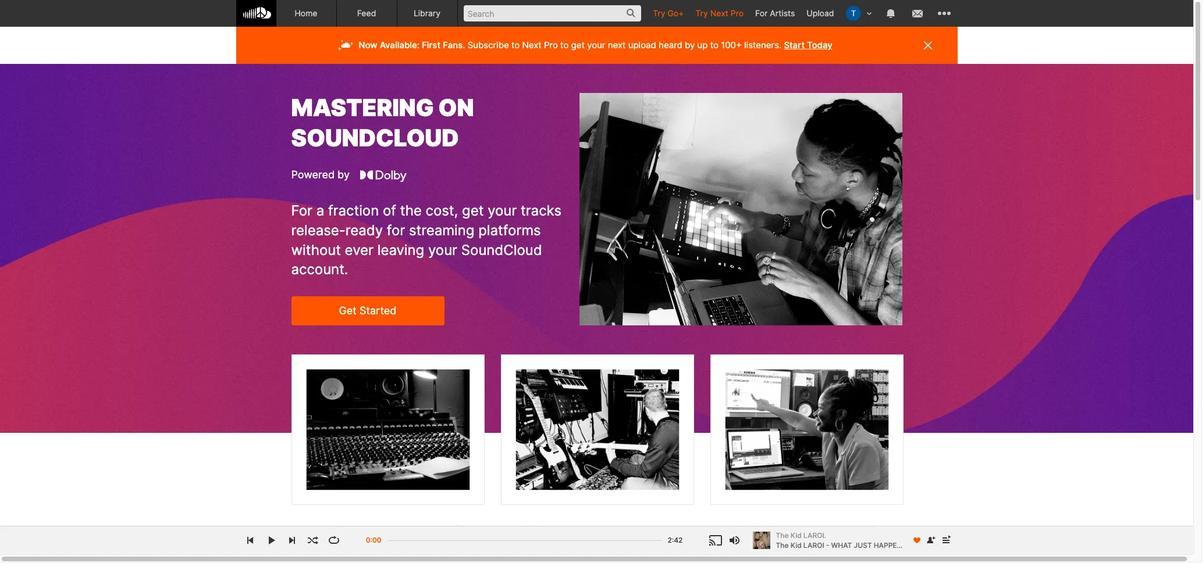 Task type: locate. For each thing, give the bounding box(es) containing it.
loudness
[[572, 524, 631, 541]]

0 vertical spatial soundcloud
[[291, 124, 459, 152]]

the kid laroi. link
[[776, 531, 906, 541]]

home
[[295, 8, 317, 18]]

go+
[[668, 8, 684, 18]]

your
[[587, 40, 605, 51], [488, 203, 517, 220], [428, 242, 457, 259], [320, 542, 349, 559]]

1 horizontal spatial get
[[571, 40, 585, 51]]

kid down can
[[791, 541, 802, 550]]

pro inside the try next pro link
[[731, 8, 744, 18]]

1 horizontal spatial to
[[560, 40, 569, 51]]

pro down "search" search field
[[544, 40, 558, 51]]

soundcloud
[[291, 124, 459, 152], [461, 242, 542, 259]]

soundcloud up dolby image
[[291, 124, 459, 152]]

library
[[414, 8, 441, 18]]

for artists
[[755, 8, 795, 18]]

1 horizontal spatial soundcloud
[[461, 242, 542, 259]]

mastering inside 'mastering on soundcloud'
[[291, 94, 434, 122]]

to right subscribe
[[511, 40, 520, 51]]

pro up '100+'
[[731, 8, 744, 18]]

progress bar
[[387, 535, 662, 555]]

0 vertical spatial kid
[[791, 532, 802, 540]]

for left artists
[[755, 8, 768, 18]]

start
[[784, 40, 805, 51]]

1 vertical spatial the
[[776, 541, 789, 550]]

started
[[360, 305, 397, 317]]

just
[[854, 541, 872, 550]]

1 horizontal spatial try
[[696, 8, 708, 18]]

1 the from the top
[[776, 532, 789, 540]]

upload
[[807, 8, 834, 18]]

your down streaming
[[428, 242, 457, 259]]

optimized
[[501, 524, 568, 541]]

2 mastering from the top
[[291, 524, 357, 541]]

None search field
[[458, 0, 647, 26]]

mastering inside mastering technology built into your workflow
[[291, 524, 357, 541]]

leaving
[[377, 242, 424, 259]]

0 vertical spatial get
[[571, 40, 585, 51]]

-
[[826, 541, 829, 550]]

mastering for mastering technology built into your workflow
[[291, 524, 357, 541]]

0 vertical spatial pro
[[731, 8, 744, 18]]

built
[[439, 524, 467, 541]]

the
[[776, 532, 789, 540], [776, 541, 789, 550]]

upload link
[[801, 0, 840, 26]]

to down "search" search field
[[560, 40, 569, 51]]

artists
[[770, 8, 795, 18]]

the right the kid laroi - what just happened element
[[776, 532, 789, 540]]

for left a
[[291, 203, 312, 220]]

get left next
[[571, 40, 585, 51]]

workflow
[[353, 542, 413, 559]]

0 vertical spatial for
[[755, 8, 768, 18]]

1 vertical spatial kid
[[791, 541, 802, 550]]

kid left the laroi.
[[791, 532, 802, 540]]

first
[[422, 40, 440, 51]]

library link
[[397, 0, 458, 27]]

kid
[[791, 532, 802, 540], [791, 541, 802, 550]]

by right powered
[[338, 169, 350, 181]]

into
[[291, 542, 316, 559]]

to
[[511, 40, 520, 51], [560, 40, 569, 51], [710, 40, 719, 51]]

try next pro
[[696, 8, 744, 18]]

0 horizontal spatial for
[[291, 203, 312, 220]]

for
[[755, 8, 768, 18], [291, 203, 312, 220]]

you
[[753, 524, 777, 541]]

0 horizontal spatial to
[[511, 40, 520, 51]]

upload
[[628, 40, 656, 51]]

technology
[[361, 524, 435, 541]]

what
[[831, 541, 852, 550]]

for for for artists
[[755, 8, 768, 18]]

0 horizontal spatial next
[[522, 40, 542, 51]]

start today link
[[784, 40, 832, 51]]

for for for a fraction of the cost, get your tracks release-ready for streaming platforms without ever leaving your soundcloud account.
[[291, 203, 312, 220]]

0 vertical spatial mastering
[[291, 94, 434, 122]]

1 vertical spatial mastering
[[291, 524, 357, 541]]

1 to from the left
[[511, 40, 520, 51]]

try left go+
[[653, 8, 665, 18]]

get started
[[339, 305, 397, 317]]

now available: first fans. subscribe to next pro to get your next upload heard by up to 100+ listeners. start today
[[359, 40, 832, 51]]

fans.
[[443, 40, 465, 51]]

3 to from the left
[[710, 40, 719, 51]]

1 vertical spatial next
[[522, 40, 542, 51]]

0 vertical spatial by
[[685, 40, 695, 51]]

to right up
[[710, 40, 719, 51]]

on
[[438, 94, 474, 122]]

get
[[571, 40, 585, 51], [462, 203, 484, 220]]

try right go+
[[696, 8, 708, 18]]

1 vertical spatial soundcloud
[[461, 242, 542, 259]]

0 horizontal spatial get
[[462, 203, 484, 220]]

2 try from the left
[[696, 8, 708, 18]]

for inside for a fraction of the cost, get your tracks release-ready for streaming platforms without ever leaving your soundcloud account.
[[291, 203, 312, 220]]

pro
[[731, 8, 744, 18], [544, 40, 558, 51]]

without
[[291, 242, 341, 259]]

release
[[809, 524, 857, 541]]

1 mastering from the top
[[291, 94, 434, 122]]

next down "search" search field
[[522, 40, 542, 51]]

soundcloud down "platforms"
[[461, 242, 542, 259]]

1 horizontal spatial for
[[755, 8, 768, 18]]

by left up
[[685, 40, 695, 51]]

today
[[807, 40, 832, 51]]

next
[[710, 8, 728, 18], [522, 40, 542, 51]]

0 horizontal spatial soundcloud
[[291, 124, 459, 152]]

try
[[653, 8, 665, 18], [696, 8, 708, 18]]

dolby image
[[360, 168, 407, 184]]

1 horizontal spatial by
[[685, 40, 695, 51]]

the down can
[[776, 541, 789, 550]]

optimized loudness and enhanced sonic quality
[[501, 524, 660, 559]]

0 vertical spatial next
[[710, 8, 728, 18]]

tracks
[[521, 203, 562, 220]]

0 horizontal spatial pro
[[544, 40, 558, 51]]

next up '100+'
[[710, 8, 728, 18]]

for inside "link"
[[755, 8, 768, 18]]

0 horizontal spatial try
[[653, 8, 665, 18]]

of
[[383, 203, 396, 220]]

your right into
[[320, 542, 349, 559]]

mastering
[[291, 94, 434, 122], [291, 524, 357, 541]]

1 horizontal spatial pro
[[731, 8, 744, 18]]

subscribe
[[468, 40, 509, 51]]

with
[[860, 524, 889, 541]]

0 vertical spatial the
[[776, 532, 789, 540]]

Search search field
[[463, 5, 641, 22]]

1 vertical spatial pro
[[544, 40, 558, 51]]

1 vertical spatial get
[[462, 203, 484, 220]]

1 try from the left
[[653, 8, 665, 18]]

listeners.
[[744, 40, 782, 51]]

2 horizontal spatial to
[[710, 40, 719, 51]]

1 vertical spatial by
[[338, 169, 350, 181]]

0 horizontal spatial by
[[338, 169, 350, 181]]

the kid laroi. the kid laroi - what just happened
[[776, 532, 912, 550]]

by
[[685, 40, 695, 51], [338, 169, 350, 181]]

get right cost,
[[462, 203, 484, 220]]

1 vertical spatial for
[[291, 203, 312, 220]]



Task type: vqa. For each thing, say whether or not it's contained in the screenshot.
the topmost The
yes



Task type: describe. For each thing, give the bounding box(es) containing it.
ready
[[346, 222, 383, 239]]

available:
[[380, 40, 420, 51]]

100+
[[721, 40, 742, 51]]

try next pro link
[[690, 0, 749, 26]]

2 kid from the top
[[791, 541, 802, 550]]

get started button
[[291, 297, 444, 326]]

release-
[[291, 222, 346, 239]]

now
[[359, 40, 377, 51]]

powered
[[291, 169, 335, 181]]

soundcloud inside for a fraction of the cost, get your tracks release-ready for streaming platforms without ever leaving your soundcloud account.
[[461, 242, 542, 259]]

sonic
[[570, 542, 605, 559]]

the
[[400, 203, 422, 220]]

your left next
[[587, 40, 605, 51]]

heard
[[659, 40, 682, 51]]

account.
[[291, 261, 348, 278]]

the kid laroi - what just happened element
[[753, 532, 770, 550]]

cost,
[[426, 203, 458, 220]]

0:00
[[366, 537, 381, 545]]

tara schultz's avatar element
[[846, 6, 861, 21]]

laroi.
[[803, 532, 826, 540]]

fraction
[[328, 203, 379, 220]]

feed
[[357, 8, 376, 18]]

and
[[635, 524, 660, 541]]

feed link
[[337, 0, 397, 27]]

for
[[387, 222, 405, 239]]

next up image
[[939, 534, 953, 548]]

mastering technology built into your workflow
[[291, 524, 467, 559]]

2 the from the top
[[776, 541, 789, 550]]

music you can release with confidence
[[710, 524, 889, 559]]

enhanced
[[501, 542, 566, 559]]

your up "platforms"
[[488, 203, 517, 220]]

for artists link
[[749, 0, 801, 26]]

2:42
[[668, 537, 683, 545]]

1 kid from the top
[[791, 532, 802, 540]]

try go+ link
[[647, 0, 690, 26]]

powered by
[[291, 169, 350, 181]]

up
[[697, 40, 708, 51]]

mastering for mastering on soundcloud
[[291, 94, 434, 122]]

get inside for a fraction of the cost, get your tracks release-ready for streaming platforms without ever leaving your soundcloud account.
[[462, 203, 484, 220]]

mastering on soundcloud
[[291, 94, 474, 152]]

1 horizontal spatial next
[[710, 8, 728, 18]]

platforms
[[478, 222, 541, 239]]

for a fraction of the cost, get your tracks release-ready for streaming platforms without ever leaving your soundcloud account.
[[291, 203, 562, 278]]

can
[[781, 524, 805, 541]]

laroi
[[803, 541, 824, 550]]

music
[[710, 524, 749, 541]]

quality
[[609, 542, 653, 559]]

next
[[608, 40, 626, 51]]

try for try go+
[[653, 8, 665, 18]]

home link
[[276, 0, 337, 27]]

confidence
[[710, 542, 784, 559]]

streaming
[[409, 222, 475, 239]]

2 to from the left
[[560, 40, 569, 51]]

get
[[339, 305, 357, 317]]

try go+
[[653, 8, 684, 18]]

soundcloud inside 'mastering on soundcloud'
[[291, 124, 459, 152]]

the kid laroi - what just happened link
[[776, 541, 912, 551]]

happened
[[874, 541, 912, 550]]

ever
[[345, 242, 374, 259]]

try for try next pro
[[696, 8, 708, 18]]

your inside mastering technology built into your workflow
[[320, 542, 349, 559]]

a
[[316, 203, 324, 220]]



